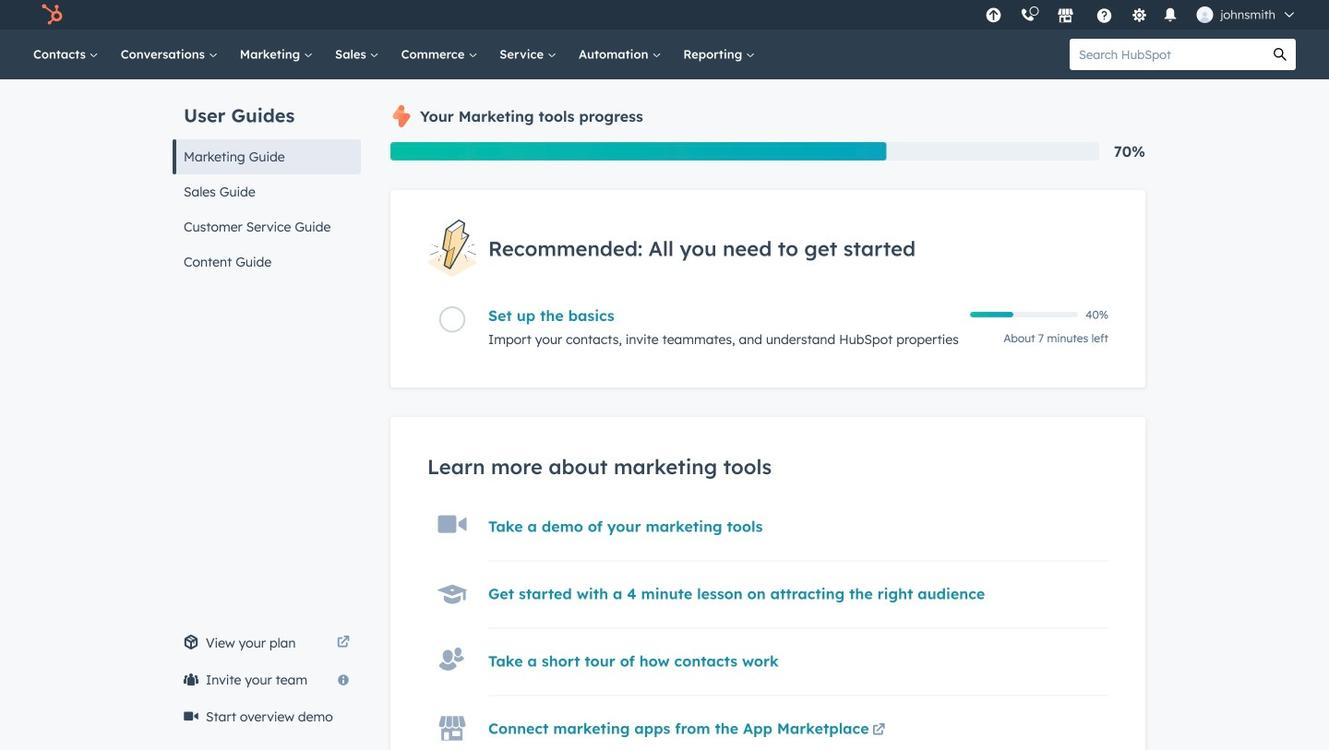 Task type: locate. For each thing, give the bounding box(es) containing it.
menu
[[976, 0, 1307, 30]]

link opens in a new window image
[[872, 720, 885, 742], [872, 725, 885, 738]]

user guides element
[[173, 79, 361, 280]]

progress bar
[[391, 142, 887, 161]]

john smith image
[[1197, 6, 1213, 23]]

link opens in a new window image
[[337, 632, 350, 655], [337, 637, 350, 650]]



Task type: describe. For each thing, give the bounding box(es) containing it.
1 link opens in a new window image from the top
[[337, 632, 350, 655]]

[object object] complete progress bar
[[970, 312, 1013, 318]]

Search HubSpot search field
[[1070, 39, 1265, 70]]

2 link opens in a new window image from the top
[[872, 725, 885, 738]]

marketplaces image
[[1057, 8, 1074, 25]]

1 link opens in a new window image from the top
[[872, 720, 885, 742]]

2 link opens in a new window image from the top
[[337, 637, 350, 650]]



Task type: vqa. For each thing, say whether or not it's contained in the screenshot.
Marketplaces IMAGE
yes



